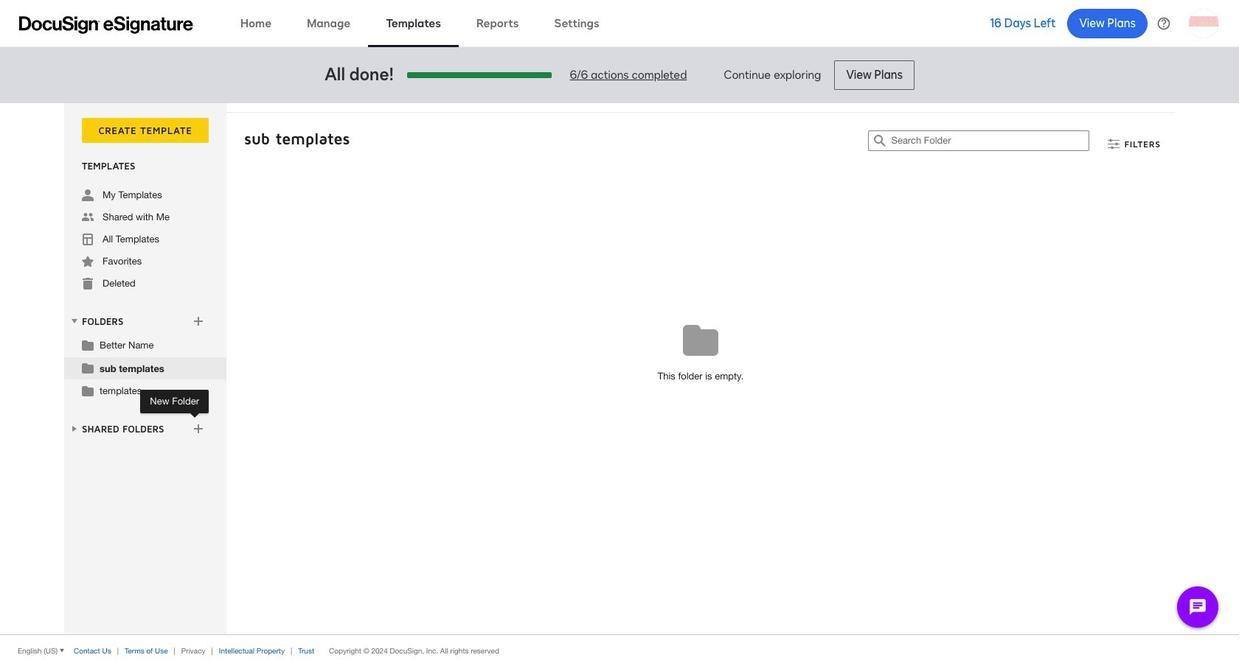 Task type: vqa. For each thing, say whether or not it's contained in the screenshot.
Search Favorites text field
no



Task type: describe. For each thing, give the bounding box(es) containing it.
star filled image
[[82, 256, 94, 268]]

secondary navigation region
[[64, 103, 1179, 635]]

more info region
[[0, 635, 1239, 667]]

shared image
[[82, 212, 94, 224]]



Task type: locate. For each thing, give the bounding box(es) containing it.
1 vertical spatial folder image
[[82, 362, 94, 374]]

view folders image
[[69, 316, 80, 327]]

docusign esignature image
[[19, 16, 193, 34]]

1 folder image from the top
[[82, 339, 94, 351]]

trash image
[[82, 278, 94, 290]]

templates image
[[82, 234, 94, 246]]

your uploaded profile image image
[[1189, 8, 1219, 38]]

2 folder image from the top
[[82, 362, 94, 374]]

tooltip inside secondary navigation region
[[140, 390, 209, 414]]

0 vertical spatial folder image
[[82, 339, 94, 351]]

Search Folder text field
[[891, 131, 1089, 150]]

folder image
[[82, 385, 94, 397]]

user image
[[82, 190, 94, 201]]

folder image
[[82, 339, 94, 351], [82, 362, 94, 374]]

view shared folders image
[[69, 423, 80, 435]]

tooltip
[[140, 390, 209, 414]]



